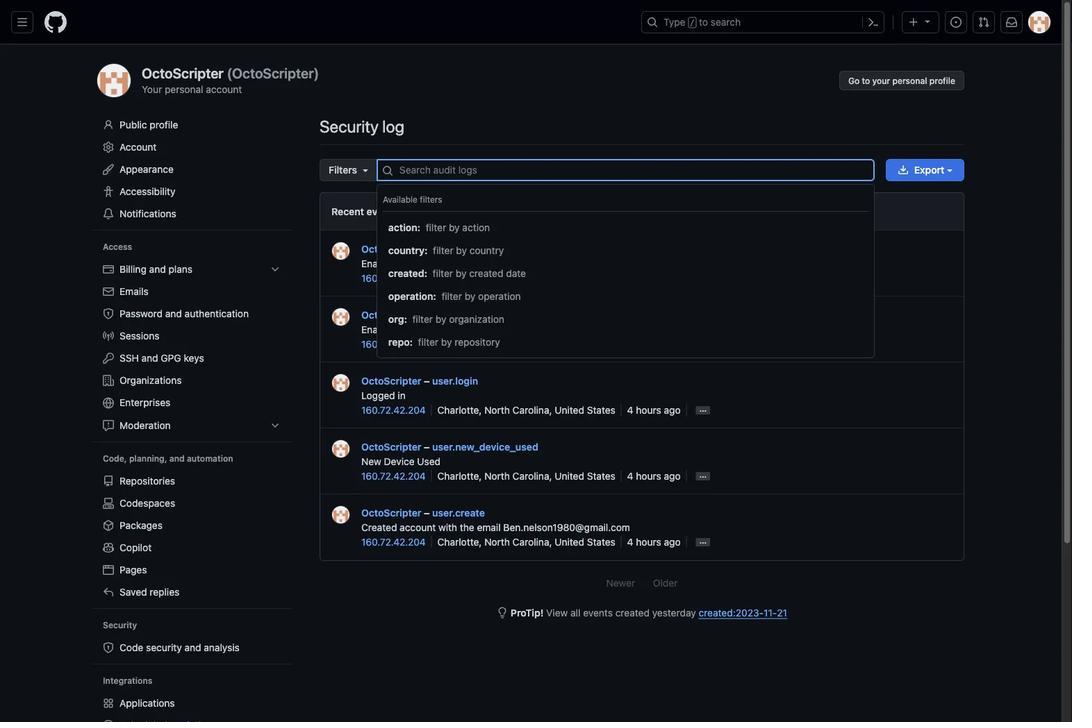 Task type: locate. For each thing, give the bounding box(es) containing it.
3 octoscripter link from the top
[[361, 375, 422, 387]]

charlotte, for private_vulnerability_reporting.enable
[[438, 338, 482, 350]]

3 … from the top
[[699, 536, 707, 546]]

profile down issue opened image on the right top of the page
[[930, 76, 956, 85]]

1 vertical spatial private
[[400, 324, 431, 335]]

north down user.new_device_used link
[[485, 471, 510, 482]]

public
[[120, 119, 147, 131]]

with
[[439, 522, 457, 533]]

… button
[[696, 404, 710, 415], [696, 470, 710, 481], [696, 536, 710, 547]]

north for private_vulnerability_reporting_new_repos.enable
[[485, 272, 510, 284]]

saved replies
[[120, 587, 179, 598]]

vulnerability down 'country: filter by country'
[[434, 258, 488, 269]]

triangle down image
[[922, 16, 933, 27], [360, 165, 371, 176]]

public inside octoscripter – private_vulnerability_reporting_new_repos.enable enabled private vulnerability reporting for new public repositories in
[[571, 258, 598, 269]]

1 ago from the top
[[664, 404, 681, 416]]

5 – from the top
[[424, 507, 430, 519]]

1 – from the top
[[424, 243, 430, 255]]

1 vertical spatial … button
[[696, 470, 710, 481]]

private for private_vulnerability_reporting_new_repos.enable
[[400, 258, 431, 269]]

3 160.72.42.204 from the top
[[361, 404, 426, 416]]

in for enabled private vulnerability reporting for new public repositories in
[[656, 258, 664, 269]]

profile
[[930, 76, 956, 85], [150, 119, 178, 131]]

filter right "org:"
[[412, 313, 433, 325]]

organization image
[[103, 375, 114, 386]]

2 ago from the top
[[664, 471, 681, 482]]

@octoscripter image for octoscripter – user.new_device_used new device used
[[332, 441, 350, 458]]

by for operation
[[465, 291, 476, 302]]

0 vertical spatial profile
[[930, 76, 956, 85]]

octoscripter for octoscripter – user.login logged in
[[361, 375, 422, 387]]

1 vertical spatial public
[[562, 324, 589, 335]]

3 north from the top
[[485, 404, 510, 416]]

4 for octoscripter – user.new_device_used new device used
[[627, 471, 634, 482]]

accessibility image
[[103, 186, 114, 197]]

1 vertical spatial ago
[[664, 471, 681, 482]]

states for new
[[587, 272, 616, 284]]

5 north from the top
[[485, 537, 510, 548]]

1 vertical spatial events
[[583, 607, 613, 619]]

1 charlotte, from the top
[[438, 272, 482, 284]]

1 reporting from the top
[[491, 258, 532, 269]]

5 united from the top
[[555, 537, 584, 548]]

charlotte, north carolina, united states for new
[[438, 272, 618, 284]]

5 carolina, from the top
[[513, 537, 552, 548]]

created down newer
[[616, 607, 650, 619]]

1 160.72.42.204 from the top
[[361, 272, 426, 284]]

octoscripter up device
[[361, 441, 422, 453]]

0 horizontal spatial account
[[206, 83, 242, 95]]

events down newer
[[583, 607, 613, 619]]

by up operation: filter by operation
[[456, 268, 467, 279]]

states
[[587, 272, 616, 284], [587, 338, 616, 350], [587, 404, 616, 416], [587, 471, 616, 482], [587, 537, 616, 548]]

in inside octoscripter – private_vulnerability_reporting.enable enabled private vulnerability reporting for all public repositories in
[[648, 324, 656, 335]]

charlotte, north carolina, united states down octoscripter – private_vulnerability_reporting_new_repos.enable enabled private vulnerability reporting for new public repositories in
[[438, 272, 618, 284]]

1 for from the top
[[534, 258, 547, 269]]

for down the private_vulnerability_reporting.enable
[[534, 324, 547, 335]]

2 4 from the top
[[627, 471, 634, 482]]

carolina, for all
[[513, 338, 552, 350]]

1 north from the top
[[485, 272, 510, 284]]

octoscripter (octoscripter) your personal account
[[142, 65, 319, 95]]

4
[[627, 404, 634, 416], [627, 471, 634, 482], [627, 537, 634, 548]]

1 vertical spatial triangle down image
[[360, 165, 371, 176]]

0 vertical spatial ago
[[664, 404, 681, 416]]

2 carolina, from the top
[[513, 338, 552, 350]]

… for octoscripter – user.create created account with the email ben.nelson1980@gmail.com
[[699, 536, 707, 546]]

2 vertical spatial 4 hours ago
[[627, 537, 681, 548]]

1 horizontal spatial account
[[400, 522, 436, 533]]

by for organization
[[436, 313, 446, 325]]

org: filter by organization
[[388, 313, 505, 325]]

160.72.42.204 down device
[[361, 471, 426, 482]]

1 horizontal spatial personal
[[893, 76, 927, 85]]

2 enabled from the top
[[361, 324, 397, 335]]

private up "repo:"
[[400, 324, 431, 335]]

@octoscripter image
[[97, 64, 131, 97], [332, 243, 350, 260], [332, 375, 350, 392], [332, 441, 350, 458], [332, 507, 350, 524]]

3 carolina, from the top
[[513, 404, 552, 416]]

0 horizontal spatial events
[[367, 206, 398, 217]]

octoscripter inside octoscripter – private_vulnerability_reporting_new_repos.enable enabled private vulnerability reporting for new public repositories in
[[361, 243, 422, 255]]

in down operation: filter by operation option
[[648, 324, 656, 335]]

octoscripter inside 'octoscripter – user.create created account with the email ben.nelson1980@gmail.com'
[[361, 507, 422, 519]]

person image
[[103, 120, 114, 131]]

1 vertical spatial profile
[[150, 119, 178, 131]]

4 octoscripter link from the top
[[361, 441, 422, 453]]

0 vertical spatial public
[[571, 258, 598, 269]]

profile right public
[[150, 119, 178, 131]]

account inside octoscripter (octoscripter) your personal account
[[206, 83, 242, 95]]

0 vertical spatial security
[[320, 117, 379, 136]]

0 vertical spatial account
[[206, 83, 242, 95]]

4 carolina, from the top
[[513, 471, 552, 482]]

octoscripter up the created
[[361, 507, 422, 519]]

4 160.72.42.204 from the top
[[361, 471, 426, 482]]

carolina, up the user.new_device_used
[[513, 404, 552, 416]]

charlotte,
[[438, 272, 482, 284], [438, 338, 482, 350], [438, 404, 482, 416], [438, 471, 482, 482], [438, 537, 482, 548]]

2 vertical spatial …
[[699, 536, 707, 546]]

2 vertical spatial in
[[398, 390, 406, 401]]

charlotte, north carolina, united states down 'octoscripter – user.create created account with the email ben.nelson1980@gmail.com'
[[438, 537, 618, 548]]

0 horizontal spatial security
[[103, 621, 137, 631]]

1 horizontal spatial in
[[648, 324, 656, 335]]

– down operation:
[[424, 309, 430, 321]]

160.72.42.204 down logged
[[361, 404, 426, 416]]

5 octoscripter link from the top
[[361, 507, 422, 519]]

reporting inside octoscripter – private_vulnerability_reporting_new_repos.enable enabled private vulnerability reporting for new public repositories in
[[491, 258, 532, 269]]

personal right "your"
[[165, 83, 203, 95]]

operation
[[478, 291, 521, 302]]

by inside option
[[449, 222, 460, 233]]

security
[[320, 117, 379, 136], [103, 621, 137, 631]]

security for security log
[[320, 117, 379, 136]]

160.72.42.204 link down device
[[361, 471, 426, 482]]

2 vertical spatial ago
[[664, 537, 681, 548]]

united for ben.nelson1980@gmail.com
[[555, 537, 584, 548]]

octoscripter link for enabled private vulnerability reporting for new public repositories in
[[361, 243, 422, 255]]

1 160.72.42.204 link from the top
[[361, 272, 426, 284]]

…
[[699, 404, 707, 414], [699, 470, 707, 480], [699, 536, 707, 546]]

reporting down private_vulnerability_reporting.enable link
[[491, 324, 532, 335]]

octoscripter link for logged in
[[361, 375, 422, 387]]

– inside 'octoscripter – user.create created account with the email ben.nelson1980@gmail.com'
[[424, 507, 430, 519]]

filter inside org: filter by organization "option"
[[412, 313, 433, 325]]

events
[[367, 206, 398, 217], [583, 607, 613, 619]]

security up filters popup button
[[320, 117, 379, 136]]

– down action: filter by action
[[424, 243, 430, 255]]

160.72.42.204 link
[[361, 272, 426, 284], [361, 338, 426, 350], [361, 404, 426, 416], [361, 471, 426, 482], [361, 537, 426, 548]]

code security and analysis link
[[97, 637, 286, 660]]

1 enabled from the top
[[361, 258, 397, 269]]

vulnerability inside octoscripter – private_vulnerability_reporting_new_repos.enable enabled private vulnerability reporting for new public repositories in
[[434, 258, 488, 269]]

export
[[912, 164, 947, 176]]

private_vulnerability_reporting.enable link
[[432, 309, 611, 321]]

for for new
[[534, 258, 547, 269]]

1 vertical spatial enabled
[[361, 324, 397, 335]]

appearance
[[120, 164, 174, 175]]

and for gpg
[[141, 353, 158, 364]]

filter inside operation: filter by operation option
[[442, 291, 462, 302]]

enabled up "repo:"
[[361, 324, 397, 335]]

charlotte, for private_vulnerability_reporting_new_repos.enable
[[438, 272, 482, 284]]

filter
[[426, 222, 446, 233], [433, 245, 454, 256], [433, 268, 453, 279], [442, 291, 462, 302], [412, 313, 433, 325], [418, 336, 439, 348]]

0 vertical spatial hours
[[636, 404, 661, 416]]

account left with
[[400, 522, 436, 533]]

user.create link
[[432, 507, 485, 519]]

0 horizontal spatial created
[[469, 268, 504, 279]]

160.72.42.204 link for enabled private vulnerability reporting for all public repositories in
[[361, 338, 426, 350]]

octoscripter for octoscripter – private_vulnerability_reporting.enable enabled private vulnerability reporting for all public repositories in
[[361, 309, 422, 321]]

carolina, down user.new_device_used link
[[513, 471, 552, 482]]

– inside octoscripter – user.new_device_used new device used
[[424, 441, 430, 453]]

personal right the your
[[893, 76, 927, 85]]

triangle down image right plus image
[[922, 16, 933, 27]]

1 vertical spatial 4 hours ago
[[627, 471, 681, 482]]

by for action
[[449, 222, 460, 233]]

1 vertical spatial 4
[[627, 471, 634, 482]]

united for new
[[555, 272, 584, 284]]

octoscripter link up logged
[[361, 375, 422, 387]]

in inside octoscripter – private_vulnerability_reporting_new_repos.enable enabled private vulnerability reporting for new public repositories in
[[656, 258, 664, 269]]

organizations link
[[97, 370, 286, 392]]

filter down action: filter by action
[[433, 245, 454, 256]]

1 horizontal spatial triangle down image
[[922, 16, 933, 27]]

2 vulnerability from the top
[[434, 324, 488, 335]]

1 horizontal spatial all
[[571, 607, 581, 619]]

public right new
[[571, 258, 598, 269]]

1 charlotte, north carolina, united states from the top
[[438, 272, 618, 284]]

1 vertical spatial all
[[571, 607, 581, 619]]

2 160.72.42.204 link from the top
[[361, 338, 426, 350]]

charlotte, up operation: filter by operation
[[438, 272, 482, 284]]

@octoscripter image for octoscripter – user.login logged in
[[332, 375, 350, 392]]

(octoscripter)
[[227, 65, 319, 81]]

account
[[206, 83, 242, 95], [400, 522, 436, 533]]

carolina, down private_vulnerability_reporting.enable link
[[513, 338, 552, 350]]

3 4 from the top
[[627, 537, 634, 548]]

charlotte, down the
[[438, 537, 482, 548]]

in right logged
[[398, 390, 406, 401]]

to right /
[[699, 16, 708, 28]]

saved replies link
[[97, 582, 286, 604]]

vulnerability inside octoscripter – private_vulnerability_reporting.enable enabled private vulnerability reporting for all public repositories in
[[434, 324, 488, 335]]

@octoscripter image down recent
[[332, 243, 350, 260]]

160.72.42.204 for enabled private vulnerability reporting for new public repositories in
[[361, 272, 426, 284]]

1 4 hours ago from the top
[[627, 404, 681, 416]]

160.72.42.204 link down logged
[[361, 404, 426, 416]]

light bulb image
[[497, 608, 508, 619]]

0 vertical spatial repositories
[[601, 258, 654, 269]]

– inside octoscripter – private_vulnerability_reporting_new_repos.enable enabled private vulnerability reporting for new public repositories in
[[424, 243, 430, 255]]

action:
[[388, 222, 421, 233]]

vulnerability for private_vulnerability_reporting_new_repos.enable
[[434, 258, 488, 269]]

charlotte, for user.new_device_used
[[438, 471, 482, 482]]

octoscripter link up device
[[361, 441, 422, 453]]

2 … button from the top
[[696, 470, 710, 481]]

enabled inside octoscripter – private_vulnerability_reporting_new_repos.enable enabled private vulnerability reporting for new public repositories in
[[361, 258, 397, 269]]

appearance link
[[97, 158, 286, 181]]

0 vertical spatial all
[[550, 324, 560, 335]]

2 charlotte, from the top
[[438, 338, 482, 350]]

ssh and gpg keys link
[[97, 347, 286, 370]]

in inside octoscripter – user.login logged in
[[398, 390, 406, 401]]

1 vertical spatial reporting
[[491, 324, 532, 335]]

0 vertical spatial vulnerability
[[434, 258, 488, 269]]

5 charlotte, north carolina, united states from the top
[[438, 537, 618, 548]]

account link
[[97, 136, 286, 158]]

used
[[417, 456, 441, 467]]

charlotte, down octoscripter – user.new_device_used new device used
[[438, 471, 482, 482]]

2 160.72.42.204 from the top
[[361, 338, 426, 350]]

1 vertical spatial repositories
[[592, 324, 645, 335]]

in up operation: filter by operation option
[[656, 258, 664, 269]]

enabled down country:
[[361, 258, 397, 269]]

0 vertical spatial enabled
[[361, 258, 397, 269]]

octoscripter for octoscripter – private_vulnerability_reporting_new_repos.enable enabled private vulnerability reporting for new public repositories in
[[361, 243, 422, 255]]

security up "code"
[[103, 621, 137, 631]]

filter down 'country: filter by country'
[[433, 268, 453, 279]]

0 horizontal spatial profile
[[150, 119, 178, 131]]

repositories
[[120, 476, 175, 487]]

– up used
[[424, 441, 430, 453]]

private
[[400, 258, 431, 269], [400, 324, 431, 335]]

filter for filter by organization
[[412, 313, 433, 325]]

2 vertical spatial 4
[[627, 537, 634, 548]]

0 vertical spatial private
[[400, 258, 431, 269]]

4 – from the top
[[424, 441, 430, 453]]

new
[[550, 258, 568, 269]]

4 160.72.42.204 link from the top
[[361, 471, 426, 482]]

filter for filter by repository
[[418, 336, 439, 348]]

2 reporting from the top
[[491, 324, 532, 335]]

2 octoscripter link from the top
[[361, 309, 422, 321]]

octoscripter – user.create created account with the email ben.nelson1980@gmail.com
[[361, 507, 630, 533]]

2 states from the top
[[587, 338, 616, 350]]

repositories inside octoscripter – private_vulnerability_reporting.enable enabled private vulnerability reporting for all public repositories in
[[592, 324, 645, 335]]

events down available
[[367, 206, 398, 217]]

octoscripter link down operation:
[[361, 309, 422, 321]]

1 vertical spatial …
[[699, 470, 707, 480]]

0 vertical spatial created
[[469, 268, 504, 279]]

0 vertical spatial in
[[656, 258, 664, 269]]

octoscripter
[[142, 65, 224, 81], [361, 243, 422, 255], [361, 309, 422, 321], [361, 375, 422, 387], [361, 441, 422, 453], [361, 507, 422, 519]]

160.72.42.204 down the created
[[361, 537, 426, 548]]

1 vertical spatial to
[[862, 76, 870, 85]]

1 4 from the top
[[627, 404, 634, 416]]

ago for octoscripter – user.new_device_used new device used
[[664, 471, 681, 482]]

3 160.72.42.204 link from the top
[[361, 404, 426, 416]]

octoscripter inside octoscripter – private_vulnerability_reporting.enable enabled private vulnerability reporting for all public repositories in
[[361, 309, 422, 321]]

view
[[546, 607, 568, 619]]

email
[[477, 522, 501, 533]]

hours for octoscripter – user.create created account with the email ben.nelson1980@gmail.com
[[636, 537, 661, 548]]

emails link
[[97, 281, 286, 303]]

for down private_vulnerability_reporting_new_repos.enable
[[534, 258, 547, 269]]

– inside octoscripter – private_vulnerability_reporting.enable enabled private vulnerability reporting for all public repositories in
[[424, 309, 430, 321]]

to right go
[[862, 76, 870, 85]]

and down emails link
[[165, 308, 182, 320]]

octoscripter link down action:
[[361, 243, 422, 255]]

– left user.create
[[424, 507, 430, 519]]

access list
[[97, 259, 286, 437]]

octoscripter link up the created
[[361, 507, 422, 519]]

filter inside created: filter by created date option
[[433, 268, 453, 279]]

4 charlotte, north carolina, united states from the top
[[438, 471, 618, 482]]

0 horizontal spatial personal
[[165, 83, 203, 95]]

paintbrush image
[[103, 164, 114, 175]]

2 charlotte, north carolina, united states from the top
[[438, 338, 618, 350]]

1 vertical spatial vulnerability
[[434, 324, 488, 335]]

octoscripter inside octoscripter (octoscripter) your personal account
[[142, 65, 224, 81]]

in
[[656, 258, 664, 269], [648, 324, 656, 335], [398, 390, 406, 401]]

for inside octoscripter – private_vulnerability_reporting_new_repos.enable enabled private vulnerability reporting for new public repositories in
[[534, 258, 547, 269]]

by
[[449, 222, 460, 233], [456, 245, 467, 256], [456, 268, 467, 279], [465, 291, 476, 302], [436, 313, 446, 325], [441, 336, 452, 348]]

charlotte, north carolina, united states for ben.nelson1980@gmail.com
[[438, 537, 618, 548]]

160.72.42.204 for logged in
[[361, 404, 426, 416]]

notifications
[[120, 208, 176, 220]]

the
[[460, 522, 474, 533]]

filter inside action: filter by action option
[[426, 222, 446, 233]]

160.72.42.204 link for new device used
[[361, 471, 426, 482]]

by left action
[[449, 222, 460, 233]]

and
[[149, 264, 166, 275], [165, 308, 182, 320], [141, 353, 158, 364], [169, 454, 185, 464], [184, 643, 201, 654]]

filter up 'country: filter by country'
[[426, 222, 446, 233]]

octoscripter up logged
[[361, 375, 422, 387]]

0 vertical spatial reporting
[[491, 258, 532, 269]]

ssh
[[120, 353, 139, 364]]

go
[[849, 76, 860, 85]]

0 vertical spatial to
[[699, 16, 708, 28]]

carolina, down ben.nelson1980@gmail.com
[[513, 537, 552, 548]]

personal for to
[[893, 76, 927, 85]]

by up organization
[[465, 291, 476, 302]]

carolina, for ben.nelson1980@gmail.com
[[513, 537, 552, 548]]

4 hours ago
[[627, 404, 681, 416], [627, 471, 681, 482], [627, 537, 681, 548]]

plans
[[169, 264, 193, 275]]

0 vertical spatial for
[[534, 258, 547, 269]]

north for user.new_device_used
[[485, 471, 510, 482]]

octoscripter inside octoscripter – user.login logged in
[[361, 375, 422, 387]]

personal inside octoscripter (octoscripter) your personal account
[[165, 83, 203, 95]]

protip!
[[511, 607, 544, 619]]

1 … button from the top
[[696, 404, 710, 415]]

octoscripter down operation:
[[361, 309, 422, 321]]

1 carolina, from the top
[[513, 272, 552, 284]]

charlotte, north carolina, united states up the user.new_device_used
[[438, 404, 618, 416]]

2 for from the top
[[534, 324, 547, 335]]

issue opened image
[[951, 17, 962, 28]]

user.create
[[432, 507, 485, 519]]

clock image
[[103, 721, 114, 723]]

1 vertical spatial security
[[103, 621, 137, 631]]

filter right "repo:"
[[418, 336, 439, 348]]

filters
[[420, 195, 442, 204]]

homepage image
[[44, 11, 67, 33]]

public for all
[[562, 324, 589, 335]]

plus image
[[908, 17, 919, 28]]

octoscripter inside octoscripter – user.new_device_used new device used
[[361, 441, 422, 453]]

reporting inside octoscripter – private_vulnerability_reporting.enable enabled private vulnerability reporting for all public repositories in
[[491, 324, 532, 335]]

4 united from the top
[[555, 471, 584, 482]]

2 … from the top
[[699, 470, 707, 480]]

code, planning, and automation
[[103, 454, 233, 464]]

and inside dropdown button
[[149, 264, 166, 275]]

by for country
[[456, 245, 467, 256]]

repo:
[[388, 336, 413, 348]]

3 united from the top
[[555, 404, 584, 416]]

0 vertical spatial events
[[367, 206, 398, 217]]

1 hours from the top
[[636, 404, 661, 416]]

1 states from the top
[[587, 272, 616, 284]]

triangle down image left search icon
[[360, 165, 371, 176]]

by inside "option"
[[436, 313, 446, 325]]

160.72.42.204
[[361, 272, 426, 284], [361, 338, 426, 350], [361, 404, 426, 416], [361, 471, 426, 482], [361, 537, 426, 548]]

reply image
[[103, 587, 114, 598]]

account up public profile 'link' on the top
[[206, 83, 242, 95]]

5 states from the top
[[587, 537, 616, 548]]

None search field
[[320, 159, 875, 359], [377, 159, 875, 359], [320, 159, 875, 359], [377, 159, 875, 359]]

account inside 'octoscripter – user.create created account with the email ben.nelson1980@gmail.com'
[[400, 522, 436, 533]]

4 hours ago for octoscripter – user.new_device_used new device used
[[627, 471, 681, 482]]

password and authentication link
[[97, 303, 286, 325]]

3 hours from the top
[[636, 537, 661, 548]]

octoscripter – user.new_device_used new device used
[[361, 441, 538, 467]]

integrations
[[103, 677, 152, 686]]

2 hours from the top
[[636, 471, 661, 482]]

160.72.42.204 down "org:"
[[361, 338, 426, 350]]

repositories for private_vulnerability_reporting_new_repos.enable
[[601, 258, 654, 269]]

160.72.42.204 up operation:
[[361, 272, 426, 284]]

@octoscripter image left the created
[[332, 507, 350, 524]]

carolina, for new
[[513, 272, 552, 284]]

octoscripter up "your"
[[142, 65, 224, 81]]

5 160.72.42.204 from the top
[[361, 537, 426, 548]]

1 vertical spatial for
[[534, 324, 547, 335]]

160.72.42.204 link for created account with the email
[[361, 537, 426, 548]]

analysis
[[204, 643, 240, 654]]

personal for (octoscripter)
[[165, 83, 203, 95]]

north down octoscripter – private_vulnerability_reporting.enable enabled private vulnerability reporting for all public repositories in
[[485, 338, 510, 350]]

4 north from the top
[[485, 471, 510, 482]]

charlotte, for user.login
[[438, 404, 482, 416]]

country: filter by country
[[388, 245, 504, 256]]

accessibility
[[120, 186, 175, 197]]

north for user.login
[[485, 404, 510, 416]]

pages
[[120, 565, 147, 576]]

2 private from the top
[[400, 324, 431, 335]]

1 vulnerability from the top
[[434, 258, 488, 269]]

carolina, down octoscripter – private_vulnerability_reporting_new_repos.enable enabled private vulnerability reporting for new public repositories in
[[513, 272, 552, 284]]

1 horizontal spatial created
[[616, 607, 650, 619]]

reporting for all
[[491, 324, 532, 335]]

recent events
[[332, 206, 398, 217]]

0 vertical spatial …
[[699, 404, 707, 414]]

security
[[146, 643, 182, 654]]

– left user.login link
[[424, 375, 430, 387]]

by up created: filter by created date
[[456, 245, 467, 256]]

charlotte, down user.login on the bottom of the page
[[438, 404, 482, 416]]

enabled inside octoscripter – private_vulnerability_reporting.enable enabled private vulnerability reporting for all public repositories in
[[361, 324, 397, 335]]

by up repo: filter by repository
[[436, 313, 446, 325]]

– inside octoscripter – user.login logged in
[[424, 375, 430, 387]]

0 horizontal spatial triangle down image
[[360, 165, 371, 176]]

0 horizontal spatial to
[[699, 16, 708, 28]]

1 united from the top
[[555, 272, 584, 284]]

3 4 hours ago from the top
[[627, 537, 681, 548]]

2 north from the top
[[485, 338, 510, 350]]

charlotte, north carolina, united states down user.new_device_used link
[[438, 471, 618, 482]]

octoscripter down action:
[[361, 243, 422, 255]]

code
[[120, 643, 143, 654]]

0 vertical spatial … button
[[696, 404, 710, 415]]

0 horizontal spatial all
[[550, 324, 560, 335]]

repositories down operation: filter by operation option
[[592, 324, 645, 335]]

created: filter by created date option
[[383, 263, 869, 284]]

north up the user.new_device_used
[[485, 404, 510, 416]]

security log
[[320, 117, 405, 136]]

filter inside repo: filter by repository option
[[418, 336, 439, 348]]

private inside octoscripter – private_vulnerability_reporting_new_repos.enable enabled private vulnerability reporting for new public repositories in
[[400, 258, 431, 269]]

org:
[[388, 313, 407, 325]]

octoscripter link
[[361, 243, 422, 255], [361, 309, 422, 321], [361, 375, 422, 387], [361, 441, 422, 453], [361, 507, 422, 519]]

personal
[[893, 76, 927, 85], [165, 83, 203, 95]]

2 – from the top
[[424, 309, 430, 321]]

2 horizontal spatial in
[[656, 258, 664, 269]]

… for octoscripter – user.login logged in
[[699, 404, 707, 414]]

vulnerability up repo: filter by repository
[[434, 324, 488, 335]]

octoscripter – private_vulnerability_reporting.enable enabled private vulnerability reporting for all public repositories in
[[361, 309, 658, 335]]

for inside octoscripter – private_vulnerability_reporting.enable enabled private vulnerability reporting for all public repositories in
[[534, 324, 547, 335]]

organizations
[[120, 375, 182, 386]]

filter inside country: filter by country option
[[433, 245, 454, 256]]

1 vertical spatial in
[[648, 324, 656, 335]]

160.72.42.204 link down "org:"
[[361, 338, 426, 350]]

0 horizontal spatial in
[[398, 390, 406, 401]]

1 vertical spatial hours
[[636, 471, 661, 482]]

new
[[361, 456, 381, 467]]

north up operation on the top left of the page
[[485, 272, 510, 284]]

160.72.42.204 link down the created
[[361, 537, 426, 548]]

3 … button from the top
[[696, 536, 710, 547]]

repo image
[[103, 476, 114, 487]]

north
[[485, 272, 510, 284], [485, 338, 510, 350], [485, 404, 510, 416], [485, 471, 510, 482], [485, 537, 510, 548]]

shield lock image
[[103, 309, 114, 320]]

charlotte, north carolina, united states down octoscripter – private_vulnerability_reporting.enable enabled private vulnerability reporting for all public repositories in
[[438, 338, 618, 350]]

2 united from the top
[[555, 338, 584, 350]]

4 charlotte, from the top
[[438, 471, 482, 482]]

command palette image
[[868, 17, 879, 28]]

160.72.42.204 for new device used
[[361, 471, 426, 482]]

0 vertical spatial 4
[[627, 404, 634, 416]]

public inside octoscripter – private_vulnerability_reporting.enable enabled private vulnerability reporting for all public repositories in
[[562, 324, 589, 335]]

country
[[470, 245, 504, 256]]

filter down created: filter by created date
[[442, 291, 462, 302]]

1 vertical spatial account
[[400, 522, 436, 533]]

and right ssh
[[141, 353, 158, 364]]

repositories inside octoscripter – private_vulnerability_reporting_new_repos.enable enabled private vulnerability reporting for new public repositories in
[[601, 258, 654, 269]]

0 vertical spatial 4 hours ago
[[627, 404, 681, 416]]

5 160.72.42.204 link from the top
[[361, 537, 426, 548]]

charlotte, down org: filter by organization
[[438, 338, 482, 350]]

country: filter by country option
[[383, 240, 869, 261]]

3 charlotte, from the top
[[438, 404, 482, 416]]

1 … from the top
[[699, 404, 707, 414]]

3 – from the top
[[424, 375, 430, 387]]

and left plans
[[149, 264, 166, 275]]

enabled for enabled private vulnerability reporting for new public repositories in
[[361, 258, 397, 269]]

account for –
[[400, 522, 436, 533]]

1 private from the top
[[400, 258, 431, 269]]

private inside octoscripter – private_vulnerability_reporting.enable enabled private vulnerability reporting for all public repositories in
[[400, 324, 431, 335]]

filter for filter by created date
[[433, 268, 453, 279]]

created down country
[[469, 268, 504, 279]]

enterprises
[[120, 397, 170, 409]]

all right "view"
[[571, 607, 581, 619]]

2 4 hours ago from the top
[[627, 471, 681, 482]]

public down the private_vulnerability_reporting.enable
[[562, 324, 589, 335]]

2 vertical spatial hours
[[636, 537, 661, 548]]

repositories up operation: filter by operation option
[[601, 258, 654, 269]]

5 charlotte, from the top
[[438, 537, 482, 548]]

logged
[[361, 390, 395, 401]]

3 ago from the top
[[664, 537, 681, 548]]

1 horizontal spatial security
[[320, 117, 379, 136]]

1 octoscripter link from the top
[[361, 243, 422, 255]]

@octoscripter image left new
[[332, 441, 350, 458]]

private down country:
[[400, 258, 431, 269]]

by down org: filter by organization
[[441, 336, 452, 348]]

4 hours ago for octoscripter – user.create created account with the email ben.nelson1980@gmail.com
[[627, 537, 681, 548]]

code, planning, and automation list
[[97, 471, 286, 604]]

160.72.42.204 link up operation:
[[361, 272, 426, 284]]

2 vertical spatial … button
[[696, 536, 710, 547]]

north down email
[[485, 537, 510, 548]]

download image
[[898, 165, 909, 176]]



Task type: vqa. For each thing, say whether or not it's contained in the screenshot.


Task type: describe. For each thing, give the bounding box(es) containing it.
browser image
[[103, 565, 114, 576]]

public profile link
[[97, 114, 286, 136]]

password and authentication
[[120, 308, 249, 320]]

160.72.42.204 for enabled private vulnerability reporting for all public repositories in
[[361, 338, 426, 350]]

octoscripter for octoscripter – user.new_device_used new device used
[[361, 441, 422, 453]]

created inside option
[[469, 268, 504, 279]]

log
[[382, 117, 405, 136]]

code security and analysis
[[120, 643, 240, 654]]

user.new_device_used link
[[432, 441, 538, 453]]

security for security
[[103, 621, 137, 631]]

charlotte, for user.create
[[438, 537, 482, 548]]

key image
[[103, 353, 114, 364]]

copilot image
[[103, 543, 114, 554]]

billing and plans
[[120, 264, 193, 275]]

available filters
[[383, 195, 442, 204]]

available filters list box
[[383, 188, 869, 352]]

octoscripter for octoscripter (octoscripter) your personal account
[[142, 65, 224, 81]]

package image
[[103, 521, 114, 532]]

planning,
[[129, 454, 167, 464]]

ago for octoscripter – user.create created account with the email ben.nelson1980@gmail.com
[[664, 537, 681, 548]]

search image
[[382, 165, 393, 177]]

created
[[361, 522, 397, 533]]

octoscripter for octoscripter – user.create created account with the email ben.nelson1980@gmail.com
[[361, 507, 422, 519]]

globe image
[[103, 398, 114, 409]]

notifications image
[[1006, 17, 1017, 28]]

emails
[[120, 286, 149, 297]]

160.72.42.204 link for enabled private vulnerability reporting for new public repositories in
[[361, 272, 426, 284]]

… button for octoscripter – user.new_device_used new device used
[[696, 470, 710, 481]]

filter for filter by country
[[433, 245, 454, 256]]

Search audit logs text field
[[377, 159, 875, 181]]

private_vulnerability_reporting_new_repos.enable
[[432, 243, 668, 255]]

3 states from the top
[[587, 404, 616, 416]]

repo: filter by repository option
[[383, 332, 869, 352]]

… button for octoscripter – user.create created account with the email ben.nelson1980@gmail.com
[[696, 536, 710, 547]]

ben.nelson1980@gmail.com
[[503, 522, 630, 533]]

octoscripter – user.login logged in
[[361, 375, 478, 401]]

type / to search
[[664, 16, 741, 28]]

codespaces
[[120, 498, 175, 509]]

21
[[777, 607, 787, 619]]

north for private_vulnerability_reporting.enable
[[485, 338, 510, 350]]

organization
[[449, 313, 505, 325]]

profile inside 'link'
[[150, 119, 178, 131]]

private for private_vulnerability_reporting.enable
[[400, 324, 431, 335]]

/
[[690, 18, 695, 28]]

authentication
[[185, 308, 249, 320]]

protip! view all events created yesterday created:2023-11-21
[[511, 607, 787, 619]]

@octoscripter image left "your"
[[97, 64, 131, 97]]

integrations list
[[97, 693, 286, 723]]

filters
[[329, 164, 357, 176]]

gear image
[[103, 142, 114, 153]]

triangle down image inside filters popup button
[[360, 165, 371, 176]]

hours for octoscripter – user.new_device_used new device used
[[636, 471, 661, 482]]

account for (octoscripter)
[[206, 83, 242, 95]]

… button for octoscripter – user.login logged in
[[696, 404, 710, 415]]

1 horizontal spatial events
[[583, 607, 613, 619]]

@octoscripter image for octoscripter – private_vulnerability_reporting_new_repos.enable enabled private vulnerability reporting for new public repositories in
[[332, 243, 350, 260]]

go to your personal profile link
[[840, 71, 965, 90]]

type
[[664, 16, 686, 28]]

by for created
[[456, 268, 467, 279]]

created:
[[388, 268, 427, 279]]

bell image
[[103, 208, 114, 220]]

action: filter by action option
[[383, 218, 869, 238]]

– for private_vulnerability_reporting_new_repos.enable
[[424, 243, 430, 255]]

gpg
[[161, 353, 181, 364]]

charlotte, north carolina, united states for all
[[438, 338, 618, 350]]

reporting for new
[[491, 258, 532, 269]]

older
[[653, 578, 678, 589]]

saved
[[120, 587, 147, 598]]

copilot link
[[97, 537, 286, 559]]

notifications link
[[97, 203, 286, 225]]

vulnerability for private_vulnerability_reporting.enable
[[434, 324, 488, 335]]

all inside octoscripter – private_vulnerability_reporting.enable enabled private vulnerability reporting for all public repositories in
[[550, 324, 560, 335]]

copilot
[[120, 542, 152, 554]]

broadcast image
[[103, 331, 114, 342]]

operation: filter by operation option
[[383, 286, 869, 306]]

and up repositories "link"
[[169, 454, 185, 464]]

… for octoscripter – user.new_device_used new device used
[[699, 470, 707, 480]]

and for plans
[[149, 264, 166, 275]]

– for private_vulnerability_reporting.enable
[[424, 309, 430, 321]]

replies
[[150, 587, 179, 598]]

united for all
[[555, 338, 584, 350]]

160.72.42.204 for created account with the email
[[361, 537, 426, 548]]

ago for octoscripter – user.login logged in
[[664, 404, 681, 416]]

states for ben.nelson1980@gmail.com
[[587, 537, 616, 548]]

@octoscripter image
[[332, 309, 350, 326]]

created:2023-11-21 link
[[699, 607, 787, 619]]

enterprises link
[[97, 392, 286, 415]]

org: filter by organization option
[[383, 309, 869, 329]]

and left analysis on the left of page
[[184, 643, 201, 654]]

created:2023-
[[699, 607, 764, 619]]

applications link
[[97, 693, 286, 715]]

octoscripter link for enabled private vulnerability reporting for all public repositories in
[[361, 309, 422, 321]]

pages link
[[97, 559, 286, 582]]

billing and plans button
[[97, 259, 286, 281]]

octoscripter link for new device used
[[361, 441, 422, 453]]

0 vertical spatial triangle down image
[[922, 16, 933, 27]]

octoscripter link for created account with the email
[[361, 507, 422, 519]]

newer
[[606, 578, 635, 589]]

user.login
[[432, 375, 478, 387]]

action
[[462, 222, 490, 233]]

sessions
[[120, 330, 159, 342]]

password
[[120, 308, 163, 320]]

11-
[[764, 607, 777, 619]]

in for enabled private vulnerability reporting for all public repositories in
[[648, 324, 656, 335]]

octoscripter – private_vulnerability_reporting_new_repos.enable enabled private vulnerability reporting for new public repositories in
[[361, 243, 668, 269]]

by for repository
[[441, 336, 452, 348]]

moderation button
[[97, 415, 286, 437]]

4 states from the top
[[587, 471, 616, 482]]

repositories for private_vulnerability_reporting.enable
[[592, 324, 645, 335]]

user.login link
[[432, 375, 478, 387]]

and for authentication
[[165, 308, 182, 320]]

@octoscripter image for octoscripter – user.create created account with the email ben.nelson1980@gmail.com
[[332, 507, 350, 524]]

packages
[[120, 520, 163, 532]]

for for all
[[534, 324, 547, 335]]

160.72.42.204 link for logged in
[[361, 404, 426, 416]]

account
[[120, 141, 157, 153]]

north for user.create
[[485, 537, 510, 548]]

4 hours ago for octoscripter – user.login logged in
[[627, 404, 681, 416]]

ssh and gpg keys
[[120, 353, 204, 364]]

access
[[103, 242, 132, 252]]

date
[[506, 268, 526, 279]]

repositories link
[[97, 471, 286, 493]]

search
[[711, 16, 741, 28]]

packages link
[[97, 515, 286, 537]]

states for all
[[587, 338, 616, 350]]

apps image
[[103, 698, 114, 710]]

accessibility link
[[97, 181, 286, 203]]

filter for filter by action
[[426, 222, 446, 233]]

– for user.new_device_used
[[424, 441, 430, 453]]

filter for filter by operation
[[442, 291, 462, 302]]

keys
[[184, 353, 204, 364]]

enabled for enabled private vulnerability reporting for all public repositories in
[[361, 324, 397, 335]]

1 horizontal spatial to
[[862, 76, 870, 85]]

repository
[[455, 336, 500, 348]]

git pull request image
[[979, 17, 990, 28]]

public profile
[[120, 119, 178, 131]]

your
[[142, 83, 162, 95]]

4 for octoscripter – user.create created account with the email ben.nelson1980@gmail.com
[[627, 537, 634, 548]]

country:
[[388, 245, 428, 256]]

private_vulnerability_reporting_new_repos.enable link
[[432, 243, 668, 255]]

codespaces image
[[103, 498, 114, 509]]

automation
[[187, 454, 233, 464]]

1 horizontal spatial profile
[[930, 76, 956, 85]]

operation: filter by operation
[[388, 291, 521, 302]]

– for user.create
[[424, 507, 430, 519]]

your
[[873, 76, 890, 85]]

code,
[[103, 454, 127, 464]]

operation:
[[388, 291, 436, 302]]

4 for octoscripter – user.login logged in
[[627, 404, 634, 416]]

shield lock image
[[103, 643, 114, 654]]

hours for octoscripter – user.login logged in
[[636, 404, 661, 416]]

3 charlotte, north carolina, united states from the top
[[438, 404, 618, 416]]

billing
[[120, 264, 147, 275]]

1 vertical spatial created
[[616, 607, 650, 619]]

private_vulnerability_reporting.enable
[[432, 309, 611, 321]]

codespaces link
[[97, 493, 286, 515]]

mail image
[[103, 286, 114, 297]]

go to your personal profile
[[849, 76, 956, 85]]

user.new_device_used
[[432, 441, 538, 453]]

public for new
[[571, 258, 598, 269]]



